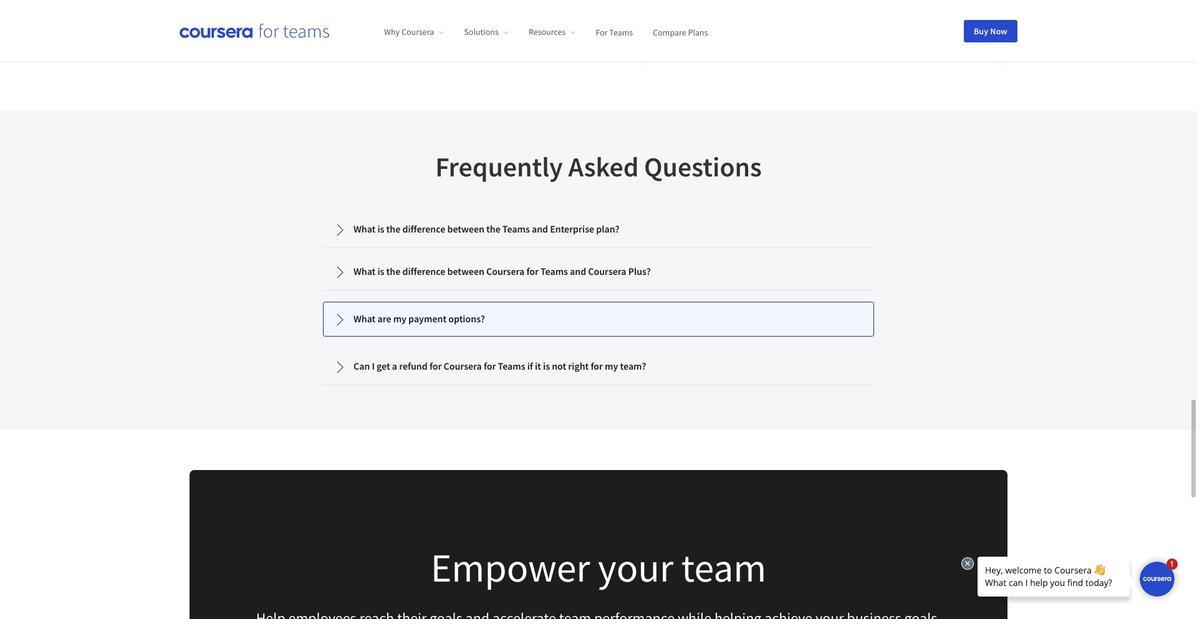 Task type: locate. For each thing, give the bounding box(es) containing it.
my left team?
[[605, 360, 619, 372]]

1 vertical spatial between
[[448, 265, 485, 277]]

frequently
[[436, 149, 563, 184]]

1 between from the top
[[448, 222, 485, 235]]

my
[[393, 312, 407, 325], [605, 360, 619, 372]]

resources
[[529, 26, 566, 38]]

between up what is the difference between coursera for teams and coursera plus?
[[448, 222, 485, 235]]

1 vertical spatial and
[[570, 265, 587, 277]]

can
[[354, 360, 370, 372]]

coursera for teams image
[[180, 24, 329, 38]]

2 vertical spatial is
[[543, 360, 550, 372]]

coursera down options?
[[444, 360, 482, 372]]

solutions link
[[464, 26, 509, 38]]

the for coursera
[[387, 265, 401, 277]]

and down enterprise
[[570, 265, 587, 277]]

what for what are my payment options?
[[354, 312, 376, 325]]

compare
[[653, 26, 687, 38]]

1 horizontal spatial my
[[605, 360, 619, 372]]

for teams link
[[596, 26, 633, 38]]

1 vertical spatial difference
[[403, 265, 446, 277]]

0 vertical spatial what
[[354, 222, 376, 235]]

teams down enterprise
[[541, 265, 568, 277]]

why coursera
[[384, 26, 434, 38]]

what inside what is the difference between the teams and enterprise plan? dropdown button
[[354, 222, 376, 235]]

1 vertical spatial is
[[378, 265, 385, 277]]

what
[[354, 222, 376, 235], [354, 265, 376, 277], [354, 312, 376, 325]]

the for the
[[387, 222, 401, 235]]

0 horizontal spatial and
[[532, 222, 548, 235]]

difference
[[403, 222, 446, 235], [403, 265, 446, 277]]

difference for the
[[403, 222, 446, 235]]

0 vertical spatial and
[[532, 222, 548, 235]]

is for what is the difference between the teams and enterprise plan?
[[378, 222, 385, 235]]

plus?
[[629, 265, 651, 277]]

2 vertical spatial what
[[354, 312, 376, 325]]

2 between from the top
[[448, 265, 485, 277]]

0 vertical spatial is
[[378, 222, 385, 235]]

the
[[387, 222, 401, 235], [487, 222, 501, 235], [387, 265, 401, 277]]

coursera
[[402, 26, 434, 38], [487, 265, 525, 277], [589, 265, 627, 277], [444, 360, 482, 372]]

not
[[552, 360, 567, 372]]

3 what from the top
[[354, 312, 376, 325]]

can i get a refund for coursera for teams if it is not right for my team?
[[354, 360, 647, 372]]

2 difference from the top
[[403, 265, 446, 277]]

what is the difference between the teams and enterprise plan? button
[[324, 212, 874, 246]]

compare plans
[[653, 26, 709, 38]]

coursera left plus?
[[589, 265, 627, 277]]

0 vertical spatial between
[[448, 222, 485, 235]]

difference for coursera
[[403, 265, 446, 277]]

and inside what is the difference between coursera for teams and coursera plus? dropdown button
[[570, 265, 587, 277]]

between
[[448, 222, 485, 235], [448, 265, 485, 277]]

coursera down what is the difference between the teams and enterprise plan?
[[487, 265, 525, 277]]

between for coursera
[[448, 265, 485, 277]]

between down what is the difference between the teams and enterprise plan?
[[448, 265, 485, 277]]

teams up what is the difference between coursera for teams and coursera plus?
[[503, 222, 530, 235]]

questions
[[645, 149, 762, 184]]

1 vertical spatial what
[[354, 265, 376, 277]]

teams
[[610, 26, 633, 38], [503, 222, 530, 235], [541, 265, 568, 277], [498, 360, 526, 372]]

what is the difference between coursera for teams and coursera plus? button
[[324, 255, 874, 289]]

i
[[372, 360, 375, 372]]

can i get a refund for coursera for teams if it is not right for my team? button
[[324, 350, 874, 383]]

0 vertical spatial my
[[393, 312, 407, 325]]

coursera right why
[[402, 26, 434, 38]]

0 vertical spatial difference
[[403, 222, 446, 235]]

team?
[[621, 360, 647, 372]]

buy now button
[[965, 20, 1018, 42]]

what inside what is the difference between coursera for teams and coursera plus? dropdown button
[[354, 265, 376, 277]]

2 what from the top
[[354, 265, 376, 277]]

what inside dropdown button
[[354, 312, 376, 325]]

for teams
[[596, 26, 633, 38]]

my right are
[[393, 312, 407, 325]]

payment
[[409, 312, 447, 325]]

compare plans link
[[653, 26, 709, 38]]

and
[[532, 222, 548, 235], [570, 265, 587, 277]]

1 difference from the top
[[403, 222, 446, 235]]

a
[[392, 360, 398, 372]]

1 what from the top
[[354, 222, 376, 235]]

why coursera link
[[384, 26, 444, 38]]

for
[[527, 265, 539, 277], [430, 360, 442, 372], [484, 360, 496, 372], [591, 360, 603, 372]]

now
[[991, 25, 1008, 37]]

and left enterprise
[[532, 222, 548, 235]]

it
[[535, 360, 542, 372]]

is
[[378, 222, 385, 235], [378, 265, 385, 277], [543, 360, 550, 372]]

1 horizontal spatial and
[[570, 265, 587, 277]]



Task type: describe. For each thing, give the bounding box(es) containing it.
right
[[569, 360, 589, 372]]

buy
[[975, 25, 989, 37]]

what is the difference between coursera for teams and coursera plus?
[[354, 265, 651, 277]]

asked
[[569, 149, 639, 184]]

what is the difference between the teams and enterprise plan?
[[354, 222, 620, 235]]

what are my payment options? button
[[324, 302, 874, 336]]

is for what is the difference between coursera for teams and coursera plus?
[[378, 265, 385, 277]]

your
[[598, 543, 674, 592]]

and inside what is the difference between the teams and enterprise plan? dropdown button
[[532, 222, 548, 235]]

are
[[378, 312, 392, 325]]

buy now
[[975, 25, 1008, 37]]

empower your team
[[431, 543, 767, 592]]

resources link
[[529, 26, 576, 38]]

team
[[682, 543, 767, 592]]

plans
[[689, 26, 709, 38]]

teams right for
[[610, 26, 633, 38]]

what are my payment options?
[[354, 312, 485, 325]]

options?
[[449, 312, 485, 325]]

empower
[[431, 543, 591, 592]]

plan?
[[597, 222, 620, 235]]

if
[[528, 360, 533, 372]]

solutions
[[464, 26, 499, 38]]

get
[[377, 360, 390, 372]]

what for what is the difference between the teams and enterprise plan?
[[354, 222, 376, 235]]

0 horizontal spatial my
[[393, 312, 407, 325]]

frequently asked questions
[[436, 149, 762, 184]]

teams left if
[[498, 360, 526, 372]]

for
[[596, 26, 608, 38]]

what for what is the difference between coursera for teams and coursera plus?
[[354, 265, 376, 277]]

between for the
[[448, 222, 485, 235]]

1 vertical spatial my
[[605, 360, 619, 372]]

enterprise
[[550, 222, 595, 235]]

refund
[[399, 360, 428, 372]]

why
[[384, 26, 400, 38]]



Task type: vqa. For each thing, say whether or not it's contained in the screenshot.
Solutions
yes



